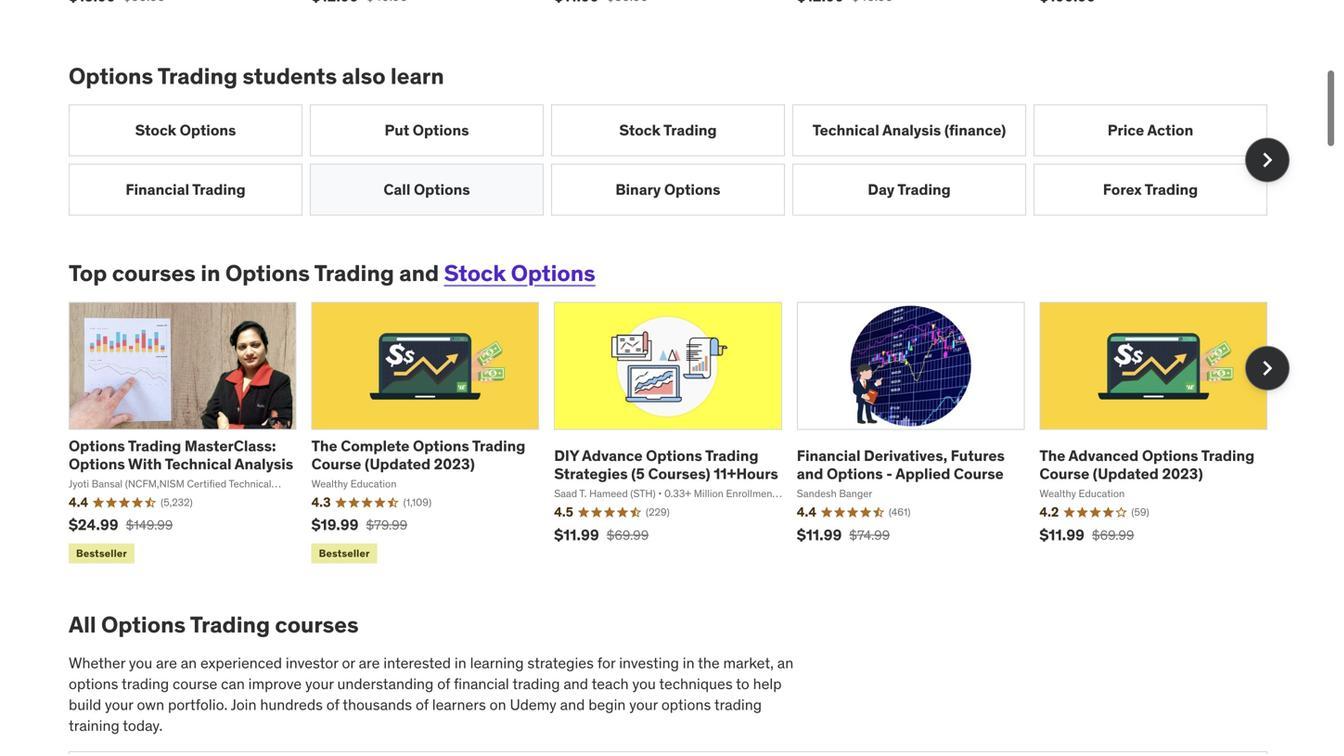 Task type: describe. For each thing, give the bounding box(es) containing it.
forex
[[1104, 180, 1142, 199]]

trading inside the complete options trading course (updated 2023)
[[472, 437, 526, 456]]

the
[[698, 654, 720, 673]]

trading inside the advanced options trading course (updated 2023)
[[1202, 447, 1255, 466]]

options inside the advanced options trading course (updated 2023)
[[1143, 447, 1199, 466]]

financial
[[454, 675, 509, 694]]

course inside financial derivatives, futures and options - applied course
[[954, 465, 1004, 484]]

call options
[[384, 180, 470, 199]]

advanced
[[1069, 447, 1139, 466]]

the advanced options trading course (updated 2023) link
[[1040, 447, 1255, 484]]

binary
[[616, 180, 661, 199]]

and down call options link
[[399, 260, 439, 288]]

and inside financial derivatives, futures and options - applied course
[[797, 465, 824, 484]]

price action link
[[1034, 105, 1268, 157]]

the for the advanced options trading course (updated 2023)
[[1040, 447, 1066, 466]]

analysis inside technical analysis (finance) link
[[883, 121, 942, 140]]

options trading students also learn
[[69, 62, 444, 90]]

0 horizontal spatial trading
[[122, 675, 169, 694]]

stock trading link
[[551, 105, 785, 157]]

1 horizontal spatial you
[[633, 675, 656, 694]]

experienced
[[201, 654, 282, 673]]

(updated for complete
[[365, 455, 431, 474]]

1 vertical spatial stock options link
[[444, 260, 596, 288]]

and left begin
[[560, 696, 585, 715]]

diy advance options trading strategies (5 courses) 11+hours link
[[554, 447, 779, 484]]

courses)
[[648, 465, 711, 484]]

market,
[[724, 654, 774, 673]]

udemy
[[510, 696, 557, 715]]

financial trading
[[126, 180, 246, 199]]

understanding
[[337, 675, 434, 694]]

techniques
[[660, 675, 733, 694]]

carousel element for and
[[69, 302, 1290, 568]]

options trading masterclass: options with technical analysis link
[[69, 437, 294, 474]]

advance
[[582, 447, 643, 466]]

applied
[[896, 465, 951, 484]]

next image for options trading students also learn
[[1253, 145, 1283, 175]]

put
[[385, 121, 410, 140]]

students
[[243, 62, 337, 90]]

analysis inside options trading masterclass: options with technical analysis
[[235, 455, 294, 474]]

financial trading link
[[69, 164, 303, 216]]

trading inside diy advance options trading strategies (5 courses) 11+hours
[[706, 447, 759, 466]]

action
[[1148, 121, 1194, 140]]

carousel element for options trading students also learn
[[69, 105, 1290, 216]]

course for the advanced options trading course (updated 2023)
[[1040, 465, 1090, 484]]

strategies
[[528, 654, 594, 673]]

learning
[[470, 654, 524, 673]]

the complete options trading course (updated 2023)
[[312, 437, 526, 474]]

whether you are an experienced investor or are interested in learning strategies for investing in the market, an options trading course can improve your understanding of financial trading and teach you techniques to help build your own portfolio. join hundreds of thousands of learners on udemy and begin your options trading training today.
[[69, 654, 794, 736]]

course
[[173, 675, 218, 694]]

whether
[[69, 654, 125, 673]]

1 horizontal spatial options
[[662, 696, 711, 715]]

1 horizontal spatial of
[[416, 696, 429, 715]]

stock for stock trading
[[620, 121, 661, 140]]

complete
[[341, 437, 410, 456]]

2 horizontal spatial of
[[437, 675, 450, 694]]

put options link
[[310, 105, 544, 157]]

today.
[[123, 717, 163, 736]]

put options
[[385, 121, 469, 140]]

0 horizontal spatial in
[[201, 260, 220, 288]]

1 are from the left
[[156, 654, 177, 673]]

on
[[490, 696, 506, 715]]

the for the complete options trading course (updated 2023)
[[312, 437, 338, 456]]

call
[[384, 180, 411, 199]]

strategies
[[554, 465, 628, 484]]

2 horizontal spatial your
[[630, 696, 658, 715]]

day trading
[[868, 180, 951, 199]]

derivatives,
[[864, 447, 948, 466]]

0 horizontal spatial stock options link
[[69, 105, 303, 157]]

options trading masterclass: options with technical analysis
[[69, 437, 294, 474]]

technical analysis (finance) link
[[793, 105, 1027, 157]]

help
[[753, 675, 782, 694]]

11+hours
[[714, 465, 779, 484]]

learn
[[391, 62, 444, 90]]

investor
[[286, 654, 338, 673]]

financial for financial trading
[[126, 180, 189, 199]]



Task type: vqa. For each thing, say whether or not it's contained in the screenshot.
rightmost options
yes



Task type: locate. For each thing, give the bounding box(es) containing it.
1 horizontal spatial (updated
[[1093, 465, 1159, 484]]

1 vertical spatial courses
[[275, 611, 359, 639]]

the advanced options trading course (updated 2023)
[[1040, 447, 1255, 484]]

technical up day
[[813, 121, 880, 140]]

next image
[[1253, 145, 1283, 175], [1253, 354, 1283, 383]]

trading up own
[[122, 675, 169, 694]]

0 horizontal spatial course
[[312, 455, 362, 474]]

financial derivatives, futures and options - applied course
[[797, 447, 1005, 484]]

(updated
[[365, 455, 431, 474], [1093, 465, 1159, 484]]

teach
[[592, 675, 629, 694]]

(finance)
[[945, 121, 1007, 140]]

0 vertical spatial you
[[129, 654, 152, 673]]

you
[[129, 654, 152, 673], [633, 675, 656, 694]]

for
[[598, 654, 616, 673]]

analysis
[[883, 121, 942, 140], [235, 455, 294, 474]]

price action
[[1108, 121, 1194, 140]]

of left learners at left bottom
[[416, 696, 429, 715]]

2023) for complete
[[434, 455, 475, 474]]

course
[[312, 455, 362, 474], [954, 465, 1004, 484], [1040, 465, 1090, 484]]

own
[[137, 696, 164, 715]]

binary options link
[[551, 164, 785, 216]]

and
[[399, 260, 439, 288], [797, 465, 824, 484], [564, 675, 589, 694], [560, 696, 585, 715]]

options
[[69, 62, 153, 90], [180, 121, 236, 140], [413, 121, 469, 140], [414, 180, 470, 199], [665, 180, 721, 199], [225, 260, 310, 288], [511, 260, 596, 288], [69, 437, 125, 456], [413, 437, 470, 456], [646, 447, 703, 466], [1143, 447, 1199, 466], [69, 455, 125, 474], [827, 465, 884, 484], [101, 611, 186, 639]]

the left advanced
[[1040, 447, 1066, 466]]

learners
[[432, 696, 486, 715]]

or
[[342, 654, 355, 673]]

next image for and
[[1253, 354, 1283, 383]]

the inside the advanced options trading course (updated 2023)
[[1040, 447, 1066, 466]]

1 horizontal spatial 2023)
[[1163, 465, 1204, 484]]

options
[[69, 675, 118, 694], [662, 696, 711, 715]]

0 horizontal spatial are
[[156, 654, 177, 673]]

the
[[312, 437, 338, 456], [1040, 447, 1066, 466]]

the complete options trading course (updated 2023) link
[[312, 437, 526, 474]]

options inside the complete options trading course (updated 2023)
[[413, 437, 470, 456]]

masterclass:
[[185, 437, 276, 456]]

1 horizontal spatial in
[[455, 654, 467, 673]]

can
[[221, 675, 245, 694]]

0 horizontal spatial stock
[[135, 121, 177, 140]]

day
[[868, 180, 895, 199]]

0 horizontal spatial your
[[105, 696, 133, 715]]

technical right with
[[165, 455, 232, 474]]

1 horizontal spatial your
[[305, 675, 334, 694]]

0 vertical spatial analysis
[[883, 121, 942, 140]]

in left the
[[683, 654, 695, 673]]

trading
[[122, 675, 169, 694], [513, 675, 560, 694], [715, 696, 762, 715]]

options inside financial derivatives, futures and options - applied course
[[827, 465, 884, 484]]

1 horizontal spatial stock options link
[[444, 260, 596, 288]]

1 next image from the top
[[1253, 145, 1283, 175]]

0 vertical spatial next image
[[1253, 145, 1283, 175]]

options down techniques
[[662, 696, 711, 715]]

top courses in options trading and stock options
[[69, 260, 596, 288]]

1 horizontal spatial technical
[[813, 121, 880, 140]]

0 vertical spatial options
[[69, 675, 118, 694]]

1 an from the left
[[181, 654, 197, 673]]

are
[[156, 654, 177, 673], [359, 654, 380, 673]]

course inside the advanced options trading course (updated 2023)
[[1040, 465, 1090, 484]]

an
[[181, 654, 197, 673], [778, 654, 794, 673]]

interested
[[384, 654, 451, 673]]

2 next image from the top
[[1253, 354, 1283, 383]]

2 horizontal spatial course
[[1040, 465, 1090, 484]]

2023) inside the advanced options trading course (updated 2023)
[[1163, 465, 1204, 484]]

in
[[201, 260, 220, 288], [455, 654, 467, 673], [683, 654, 695, 673]]

you up own
[[129, 654, 152, 673]]

2023) right complete
[[434, 455, 475, 474]]

0 vertical spatial stock options link
[[69, 105, 303, 157]]

diy
[[554, 447, 579, 466]]

thousands
[[343, 696, 412, 715]]

price
[[1108, 121, 1145, 140]]

courses
[[112, 260, 196, 288], [275, 611, 359, 639]]

diy advance options trading strategies (5 courses) 11+hours
[[554, 447, 779, 484]]

stock options link
[[69, 105, 303, 157], [444, 260, 596, 288]]

build
[[69, 696, 101, 715]]

your up today.
[[105, 696, 133, 715]]

technical analysis (finance)
[[813, 121, 1007, 140]]

financial inside financial derivatives, futures and options - applied course
[[797, 447, 861, 466]]

2023) for advanced
[[1163, 465, 1204, 484]]

1 horizontal spatial trading
[[513, 675, 560, 694]]

improve
[[249, 675, 302, 694]]

technical
[[813, 121, 880, 140], [165, 455, 232, 474]]

financial derivatives, futures and options - applied course link
[[797, 447, 1005, 484]]

course inside the complete options trading course (updated 2023)
[[312, 455, 362, 474]]

stock options
[[135, 121, 236, 140]]

and down strategies
[[564, 675, 589, 694]]

1 horizontal spatial financial
[[797, 447, 861, 466]]

1 vertical spatial financial
[[797, 447, 861, 466]]

1 vertical spatial technical
[[165, 455, 232, 474]]

1 vertical spatial analysis
[[235, 455, 294, 474]]

(5
[[631, 465, 645, 484]]

0 horizontal spatial the
[[312, 437, 338, 456]]

trading
[[158, 62, 238, 90], [664, 121, 717, 140], [192, 180, 246, 199], [898, 180, 951, 199], [1145, 180, 1199, 199], [314, 260, 394, 288], [128, 437, 181, 456], [472, 437, 526, 456], [706, 447, 759, 466], [1202, 447, 1255, 466], [190, 611, 270, 639]]

1 horizontal spatial the
[[1040, 447, 1066, 466]]

all
[[69, 611, 96, 639]]

2 horizontal spatial stock
[[620, 121, 661, 140]]

1 carousel element from the top
[[69, 105, 1290, 216]]

the inside the complete options trading course (updated 2023)
[[312, 437, 338, 456]]

0 horizontal spatial options
[[69, 675, 118, 694]]

financial
[[126, 180, 189, 199], [797, 447, 861, 466]]

trading inside options trading masterclass: options with technical analysis
[[128, 437, 181, 456]]

1 vertical spatial options
[[662, 696, 711, 715]]

to
[[736, 675, 750, 694]]

day trading link
[[793, 164, 1027, 216]]

your down investor
[[305, 675, 334, 694]]

financial left the -
[[797, 447, 861, 466]]

call options link
[[310, 164, 544, 216]]

0 horizontal spatial an
[[181, 654, 197, 673]]

in up financial
[[455, 654, 467, 673]]

an up help
[[778, 654, 794, 673]]

join
[[231, 696, 257, 715]]

options inside diy advance options trading strategies (5 courses) 11+hours
[[646, 447, 703, 466]]

0 vertical spatial courses
[[112, 260, 196, 288]]

forex trading
[[1104, 180, 1199, 199]]

2 horizontal spatial trading
[[715, 696, 762, 715]]

carousel element containing stock options
[[69, 105, 1290, 216]]

and right 11+hours
[[797, 465, 824, 484]]

1 horizontal spatial analysis
[[883, 121, 942, 140]]

all options trading courses
[[69, 611, 359, 639]]

top
[[69, 260, 107, 288]]

(updated inside the complete options trading course (updated 2023)
[[365, 455, 431, 474]]

your right begin
[[630, 696, 658, 715]]

(updated inside the advanced options trading course (updated 2023)
[[1093, 465, 1159, 484]]

financial inside financial trading link
[[126, 180, 189, 199]]

0 horizontal spatial analysis
[[235, 455, 294, 474]]

the left complete
[[312, 437, 338, 456]]

investing
[[619, 654, 679, 673]]

1 vertical spatial carousel element
[[69, 302, 1290, 568]]

stock trading
[[620, 121, 717, 140]]

futures
[[951, 447, 1005, 466]]

begin
[[589, 696, 626, 715]]

stock
[[135, 121, 177, 140], [620, 121, 661, 140], [444, 260, 506, 288]]

1 horizontal spatial stock
[[444, 260, 506, 288]]

financial down 'stock options'
[[126, 180, 189, 199]]

trading down to
[[715, 696, 762, 715]]

of
[[437, 675, 450, 694], [327, 696, 339, 715], [416, 696, 429, 715]]

in down financial trading link
[[201, 260, 220, 288]]

0 horizontal spatial (updated
[[365, 455, 431, 474]]

course for the complete options trading course (updated 2023)
[[312, 455, 362, 474]]

an up course
[[181, 654, 197, 673]]

0 horizontal spatial financial
[[126, 180, 189, 199]]

of up learners at left bottom
[[437, 675, 450, 694]]

2 an from the left
[[778, 654, 794, 673]]

forex trading link
[[1034, 164, 1268, 216]]

with
[[128, 455, 162, 474]]

stock for stock options
[[135, 121, 177, 140]]

(updated for advanced
[[1093, 465, 1159, 484]]

-
[[887, 465, 893, 484]]

hundreds
[[260, 696, 323, 715]]

0 horizontal spatial of
[[327, 696, 339, 715]]

your
[[305, 675, 334, 694], [105, 696, 133, 715], [630, 696, 658, 715]]

2 horizontal spatial in
[[683, 654, 695, 673]]

carousel element
[[69, 105, 1290, 216], [69, 302, 1290, 568]]

are right or
[[359, 654, 380, 673]]

0 vertical spatial carousel element
[[69, 105, 1290, 216]]

0 horizontal spatial 2023)
[[434, 455, 475, 474]]

0 vertical spatial financial
[[126, 180, 189, 199]]

1 horizontal spatial an
[[778, 654, 794, 673]]

1 horizontal spatial course
[[954, 465, 1004, 484]]

carousel element containing options trading masterclass: options with technical analysis
[[69, 302, 1290, 568]]

options down whether
[[69, 675, 118, 694]]

1 vertical spatial next image
[[1253, 354, 1283, 383]]

1 horizontal spatial are
[[359, 654, 380, 673]]

2023) inside the complete options trading course (updated 2023)
[[434, 455, 475, 474]]

you down investing
[[633, 675, 656, 694]]

2 are from the left
[[359, 654, 380, 673]]

1 vertical spatial you
[[633, 675, 656, 694]]

courses up investor
[[275, 611, 359, 639]]

courses right the top in the left top of the page
[[112, 260, 196, 288]]

training
[[69, 717, 120, 736]]

1 horizontal spatial courses
[[275, 611, 359, 639]]

0 horizontal spatial courses
[[112, 260, 196, 288]]

2 carousel element from the top
[[69, 302, 1290, 568]]

portfolio.
[[168, 696, 228, 715]]

also
[[342, 62, 386, 90]]

2023) right advanced
[[1163, 465, 1204, 484]]

0 horizontal spatial you
[[129, 654, 152, 673]]

are up course
[[156, 654, 177, 673]]

financial for financial derivatives, futures and options - applied course
[[797, 447, 861, 466]]

binary options
[[616, 180, 721, 199]]

0 horizontal spatial technical
[[165, 455, 232, 474]]

trading up "udemy" at the left bottom
[[513, 675, 560, 694]]

of right hundreds at left
[[327, 696, 339, 715]]

technical inside options trading masterclass: options with technical analysis
[[165, 455, 232, 474]]

0 vertical spatial technical
[[813, 121, 880, 140]]



